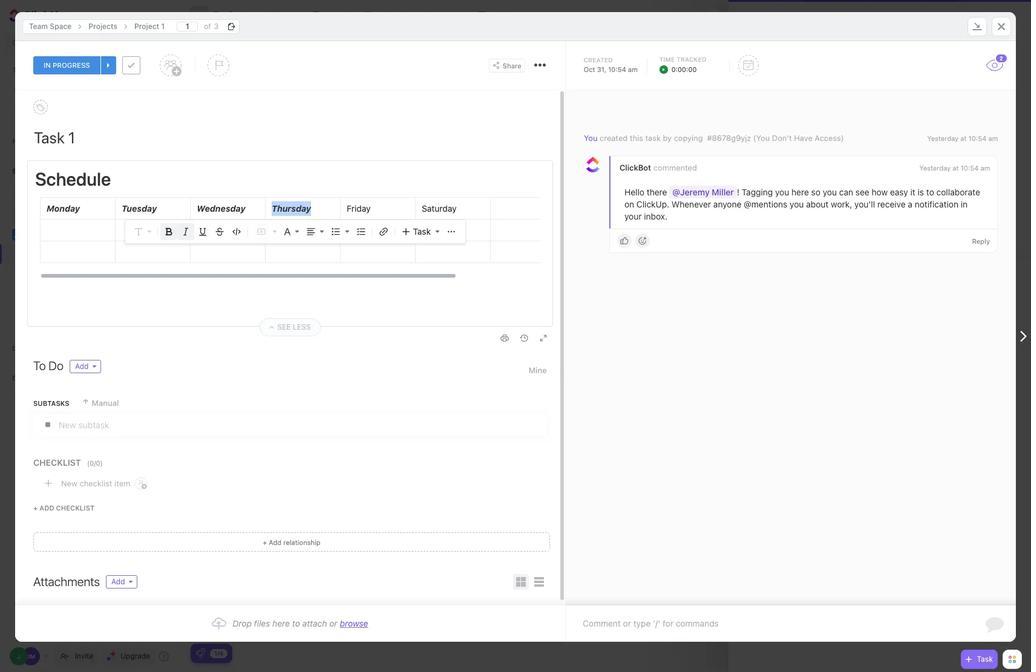 Task type: vqa. For each thing, say whether or not it's contained in the screenshot.
the Name this Chat... Field
no



Task type: describe. For each thing, give the bounding box(es) containing it.
show
[[30, 102, 50, 112]]

sharing
[[926, 80, 954, 89]]

don't
[[772, 133, 792, 143]]

2 inside dropdown button
[[1000, 55, 1004, 62]]

tasks...
[[229, 36, 253, 45]]

sharing & permissions
[[926, 80, 1008, 89]]

automations
[[907, 10, 951, 19]]

of
[[204, 21, 211, 31]]

is
[[918, 187, 924, 197]]

new for new space
[[76, 192, 92, 199]]

0 vertical spatial checklist
[[80, 479, 112, 488]]

table
[[490, 10, 512, 20]]

everything
[[30, 210, 69, 220]]

0 vertical spatial share button
[[981, 5, 1021, 25]]

saturday
[[422, 203, 457, 214]]

you created this task by copying #8678g9yjz (you don't have access)
[[584, 133, 844, 143]]

anyone
[[714, 199, 742, 210]]

you right so
[[823, 187, 837, 197]]

Edit task name text field
[[34, 127, 547, 148]]

0 horizontal spatial projects link
[[82, 19, 123, 34]]

everything link
[[0, 206, 182, 225]]

home link
[[0, 59, 182, 78]]

in progress button
[[33, 56, 100, 74]]

1 vertical spatial checklist
[[56, 504, 95, 512]]

gantt
[[440, 10, 462, 20]]

this
[[630, 133, 643, 143]]

new space
[[76, 192, 115, 199]]

do
[[49, 359, 64, 373]]

calendar
[[376, 10, 412, 20]]

board link
[[325, 0, 353, 30]]

wednesday
[[197, 203, 246, 214]]

am for created
[[989, 134, 998, 142]]

set priority element
[[208, 54, 229, 76]]

see
[[856, 187, 870, 197]]

share button inside task details element
[[489, 58, 525, 72]]

projects inside projects button
[[214, 10, 252, 21]]

1/4
[[214, 650, 223, 657]]

to do
[[33, 359, 64, 373]]

there
[[647, 187, 667, 197]]

yesterday for you created this task by copying #8678g9yjz (you don't have access)
[[928, 134, 959, 142]]

1 inside sidebar navigation
[[71, 269, 74, 278]]

@mentions
[[744, 199, 788, 210]]

project inside task locations element
[[134, 21, 159, 31]]

+ for + add checklist
[[33, 504, 38, 512]]

created
[[600, 133, 628, 143]]

relationship
[[284, 539, 321, 546]]

0 horizontal spatial project 2
[[747, 49, 802, 66]]

you
[[584, 133, 598, 143]]

have
[[794, 133, 813, 143]]

collaborate
[[937, 187, 981, 197]]

time tracked
[[660, 56, 707, 63]]

friday
[[347, 203, 371, 214]]

docs
[[12, 374, 33, 382]]

tracked
[[677, 56, 707, 63]]

task details element
[[15, 41, 1017, 90]]

&
[[956, 80, 962, 89]]

permissions
[[964, 80, 1008, 89]]

yesterday for clickbot commented
[[920, 164, 951, 172]]

+ for + new task
[[226, 246, 231, 254]]

commented
[[654, 163, 697, 173]]

list
[[282, 10, 297, 20]]

set priority image
[[208, 54, 229, 76]]

share for share 'button' within task details element
[[503, 61, 522, 69]]

mine link
[[529, 360, 547, 381]]

attach
[[303, 619, 327, 629]]

@jeremy miller button
[[670, 186, 737, 199]]

so
[[812, 187, 821, 197]]

1 inside task locations element
[[161, 21, 165, 31]]

manual button
[[81, 393, 119, 414]]

it
[[911, 187, 916, 197]]

@jeremy
[[673, 187, 710, 197]]

+ add checklist
[[33, 504, 95, 512]]

created
[[584, 56, 613, 64]]

onboarding checklist button image
[[196, 649, 205, 659]]

time
[[660, 56, 675, 63]]

1 vertical spatial new
[[233, 246, 247, 254]]

thursday
[[272, 203, 311, 214]]

1 task 3 link from the top
[[239, 220, 671, 241]]

new checklist item
[[61, 479, 130, 488]]

table link
[[490, 0, 517, 30]]

search tasks...
[[203, 36, 253, 45]]

1 horizontal spatial dropdown menu image
[[447, 227, 457, 237]]

inbox.
[[644, 211, 668, 222]]

notifications link
[[0, 78, 182, 97]]

0:00:00
[[672, 65, 697, 73]]

about
[[806, 199, 829, 210]]

hide closed
[[963, 67, 1007, 75]]

copying
[[674, 133, 703, 143]]

invite
[[75, 652, 93, 661]]

search for search tasks...
[[203, 36, 227, 45]]

upgrade
[[121, 652, 150, 661]]

schedule dialog
[[15, 12, 1017, 642]]

clickbot commented
[[620, 163, 697, 173]]

project 2 link
[[828, 15, 856, 23]]

team inside task locations element
[[29, 21, 48, 31]]

project 1 inside task locations element
[[134, 21, 165, 31]]

here inside ! tagging you here so you can see how easy it is to collaborate on clickup. whenever anyone @mentions you about work, you'll receive a notification in your inbox.
[[792, 187, 809, 197]]

10:54 for created
[[969, 134, 987, 142]]

onboarding checklist button element
[[196, 649, 205, 659]]

reply
[[972, 237, 991, 245]]

task body element
[[15, 90, 641, 610]]

task inside region
[[645, 133, 661, 143]]

work,
[[831, 199, 852, 210]]

created oct 31, 10:54 am
[[584, 56, 638, 73]]

project inside sidebar navigation
[[44, 269, 68, 278]]

gantt link
[[440, 0, 467, 30]]

task settings image
[[539, 64, 542, 67]]

easy
[[890, 187, 908, 197]]

in progress
[[44, 61, 90, 69]]

notifications
[[30, 83, 77, 92]]

in inside dropdown button
[[44, 61, 51, 69]]

home
[[30, 63, 52, 73]]



Task type: locate. For each thing, give the bounding box(es) containing it.
0 vertical spatial yesterday
[[928, 134, 959, 142]]

0 horizontal spatial add button
[[70, 360, 101, 374]]

search up home
[[24, 38, 47, 47]]

team space inside task locations element
[[29, 21, 72, 31]]

to
[[33, 359, 46, 373]]

add button for attachments
[[106, 576, 137, 589]]

project 1 down everything
[[44, 269, 74, 278]]

1 vertical spatial share button
[[489, 58, 525, 72]]

1 vertical spatial add button
[[106, 576, 137, 589]]

hello
[[625, 187, 645, 197]]

1 horizontal spatial search
[[203, 36, 227, 45]]

tuesday
[[122, 203, 157, 214]]

0 vertical spatial task
[[645, 133, 661, 143]]

0 vertical spatial task 3
[[242, 226, 267, 235]]

share button
[[981, 5, 1021, 25], [489, 58, 525, 72]]

new inside task body element
[[61, 479, 77, 488]]

0 horizontal spatial in
[[44, 61, 51, 69]]

10:54
[[609, 65, 627, 73], [969, 134, 987, 142], [961, 164, 979, 172]]

1 horizontal spatial projects link
[[794, 15, 820, 23]]

0 vertical spatial in
[[44, 61, 51, 69]]

New subtask text field
[[59, 414, 547, 436]]

1 horizontal spatial attachments
[[747, 223, 814, 237]]

0 horizontal spatial share button
[[489, 58, 525, 72]]

1 vertical spatial task
[[249, 246, 262, 254]]

+ down wednesday
[[226, 246, 231, 254]]

2 vertical spatial new
[[61, 479, 77, 488]]

yesterday up is
[[920, 164, 951, 172]]

10:54 inside created oct 31, 10:54 am
[[609, 65, 627, 73]]

#8678g9yjz
[[707, 133, 751, 143]]

2 button
[[986, 53, 1009, 71]]

1 horizontal spatial share button
[[981, 5, 1021, 25]]

here left so
[[792, 187, 809, 197]]

to inside ! tagging you here so you can see how easy it is to collaborate on clickup. whenever anyone @mentions you about work, you'll receive a notification in your inbox.
[[927, 187, 935, 197]]

1 task 3 from the top
[[242, 226, 267, 235]]

task down ‎task 2
[[249, 246, 262, 254]]

0 horizontal spatial task
[[249, 246, 262, 254]]

1 horizontal spatial at
[[961, 134, 967, 142]]

1 vertical spatial project 1 link
[[0, 264, 158, 283]]

you'll
[[855, 199, 875, 210]]

add
[[75, 362, 89, 371], [40, 504, 54, 512], [269, 539, 282, 546], [111, 578, 125, 587]]

1 vertical spatial 10:54
[[969, 134, 987, 142]]

in up 'notifications' at the left top
[[44, 61, 51, 69]]

1 horizontal spatial here
[[792, 187, 809, 197]]

0 vertical spatial to
[[927, 187, 935, 197]]

2
[[852, 15, 856, 23], [794, 49, 802, 66], [1000, 55, 1004, 62], [262, 203, 267, 212]]

in
[[44, 61, 51, 69], [961, 199, 968, 210]]

0 vertical spatial project 2
[[828, 15, 856, 23]]

project 1 up ⌘k
[[134, 21, 165, 31]]

to
[[927, 187, 935, 197], [292, 619, 300, 629]]

1 horizontal spatial project 1
[[134, 21, 165, 31]]

see
[[277, 323, 291, 332]]

project 1 link down everything link
[[0, 264, 158, 283]]

yesterday down sharing
[[928, 134, 959, 142]]

task 3 up '+ new task'
[[242, 226, 267, 235]]

at for clickbot commented
[[953, 164, 959, 172]]

closed
[[980, 67, 1007, 75]]

browse link
[[340, 619, 368, 629]]

1 horizontal spatial task
[[645, 133, 661, 143]]

item
[[114, 479, 130, 488]]

10:54 down permissions
[[969, 134, 987, 142]]

1 vertical spatial 1
[[71, 269, 74, 278]]

checklist
[[80, 479, 112, 488], [56, 504, 95, 512]]

dropdown menu image down ‎task 2 link
[[447, 227, 457, 237]]

2 task 3 link from the top
[[239, 437, 671, 458]]

share button up 2 dropdown button
[[981, 5, 1021, 25]]

1 horizontal spatial +
[[226, 246, 231, 254]]

on
[[625, 199, 634, 210]]

team
[[747, 15, 764, 23], [29, 21, 48, 31], [30, 230, 50, 239]]

! tagging you here so you can see how easy it is to collaborate on clickup. whenever anyone @mentions you about work, you'll receive a notification in your inbox.
[[625, 187, 983, 222]]

task left "by"
[[645, 133, 661, 143]]

hide closed button
[[950, 65, 1010, 77]]

you up @mentions
[[775, 187, 790, 197]]

to right is
[[927, 187, 935, 197]]

here
[[792, 187, 809, 197], [273, 619, 290, 629]]

projects up of 3
[[214, 10, 252, 21]]

projects link up home link
[[82, 19, 123, 34]]

your
[[625, 211, 642, 222]]

0 vertical spatial add button
[[70, 360, 101, 374]]

share inside task details element
[[503, 61, 522, 69]]

+ new task
[[226, 246, 262, 254]]

checklist (0/0)
[[33, 458, 103, 468]]

1 vertical spatial at
[[953, 164, 959, 172]]

2 vertical spatial am
[[981, 164, 991, 172]]

manual
[[92, 398, 119, 408]]

task 3 down new subtask text box
[[242, 443, 267, 453]]

(you
[[754, 133, 770, 143]]

1 vertical spatial to
[[292, 619, 300, 629]]

project 1 inside sidebar navigation
[[44, 269, 74, 278]]

2 task 3 from the top
[[242, 443, 267, 453]]

+ for + add relationship
[[263, 539, 267, 546]]

checklist down (0/0) on the bottom left of page
[[80, 479, 112, 488]]

+ left relationship at the bottom left
[[263, 539, 267, 546]]

10:54 right 31,
[[609, 65, 627, 73]]

favorites
[[12, 137, 52, 145]]

0 horizontal spatial search
[[24, 38, 47, 47]]

search for search
[[24, 38, 47, 47]]

a
[[908, 199, 913, 210]]

dashboards
[[12, 345, 62, 352]]

0 horizontal spatial 1
[[71, 269, 74, 278]]

!
[[737, 187, 740, 197]]

whenever
[[672, 199, 711, 210]]

yesterday at 10:54 am for you created this task by copying #8678g9yjz (you don't have access)
[[928, 134, 998, 142]]

0 vertical spatial new
[[76, 192, 92, 199]]

+ add relationship
[[263, 539, 321, 546]]

new down ‎task
[[233, 246, 247, 254]]

subtasks
[[33, 399, 69, 407]]

1 horizontal spatial share
[[996, 11, 1016, 20]]

user friends image
[[14, 231, 23, 239]]

0 vertical spatial share
[[996, 11, 1016, 20]]

team space link inside task locations element
[[23, 19, 78, 34]]

2 horizontal spatial projects
[[794, 15, 820, 23]]

checklist down new checklist item
[[56, 504, 95, 512]]

at for you created this task by copying #8678g9yjz (you don't have access)
[[961, 134, 967, 142]]

attachments inside task body element
[[33, 575, 100, 589]]

dropdown menu image
[[344, 225, 351, 239], [447, 227, 457, 237]]

0 horizontal spatial to
[[292, 619, 300, 629]]

drop files here to attach or browse
[[233, 619, 368, 629]]

project 1 link
[[128, 19, 171, 34], [0, 264, 158, 283]]

‎task
[[242, 203, 259, 212]]

projects left project 2 link
[[794, 15, 820, 23]]

search inside sidebar navigation
[[24, 38, 47, 47]]

minimize task image
[[973, 22, 983, 30]]

Set task position in this List number field
[[177, 21, 198, 31]]

1 horizontal spatial project 2
[[828, 15, 856, 23]]

1 vertical spatial +
[[33, 504, 38, 512]]

0 horizontal spatial attachments
[[33, 575, 100, 589]]

hello there @jeremy miller
[[625, 187, 734, 197]]

team inside sidebar navigation
[[30, 230, 50, 239]]

0 vertical spatial yesterday at 10:54 am
[[928, 134, 998, 142]]

yesterday at 10:54 am down sharing & permissions link
[[928, 134, 998, 142]]

share up 2 dropdown button
[[996, 11, 1016, 20]]

Search tasks... text field
[[203, 33, 303, 50]]

or
[[329, 619, 338, 629]]

1 horizontal spatial in
[[961, 199, 968, 210]]

yesterday at 10:54 am
[[928, 134, 998, 142], [920, 164, 991, 172]]

yesterday at 10:54 am for clickbot commented
[[920, 164, 991, 172]]

project
[[828, 15, 850, 23], [134, 21, 159, 31], [747, 49, 791, 66], [44, 269, 68, 278]]

clickup.
[[637, 199, 669, 210]]

0 vertical spatial +
[[226, 246, 231, 254]]

10:54 for commented
[[961, 164, 979, 172]]

task locations element
[[15, 12, 1017, 41]]

you left about
[[790, 199, 804, 210]]

projects up home link
[[89, 21, 117, 31]]

share
[[996, 11, 1016, 20], [503, 61, 522, 69]]

1 vertical spatial share
[[503, 61, 522, 69]]

space inside task locations element
[[50, 21, 72, 31]]

0 vertical spatial project 1 link
[[128, 19, 171, 34]]

0 vertical spatial 10:54
[[609, 65, 627, 73]]

at down sharing & permissions link
[[961, 134, 967, 142]]

team space link
[[747, 15, 786, 23], [23, 19, 78, 34], [30, 225, 171, 245]]

am inside created oct 31, 10:54 am
[[628, 65, 638, 73]]

0 vertical spatial 1
[[161, 21, 165, 31]]

progress
[[53, 61, 90, 69]]

dropdown menu image down friday
[[344, 225, 351, 239]]

⌘k
[[156, 38, 168, 47]]

projects inside task locations element
[[89, 21, 117, 31]]

am for commented
[[981, 164, 991, 172]]

1 vertical spatial am
[[989, 134, 998, 142]]

how
[[872, 187, 888, 197]]

0 horizontal spatial projects
[[89, 21, 117, 31]]

more
[[52, 102, 71, 112]]

new down checklist (0/0) in the bottom left of the page
[[61, 479, 77, 488]]

sidebar navigation
[[0, 0, 182, 673]]

0 horizontal spatial project 1
[[44, 269, 74, 278]]

1 vertical spatial project 2
[[747, 49, 802, 66]]

0 horizontal spatial dropdown menu image
[[344, 225, 351, 239]]

automations button
[[901, 6, 957, 24]]

share for topmost share 'button'
[[996, 11, 1016, 20]]

0 vertical spatial attachments
[[747, 223, 814, 237]]

files
[[254, 619, 270, 629]]

calendar link
[[376, 0, 417, 30]]

0 horizontal spatial share
[[503, 61, 522, 69]]

can
[[839, 187, 854, 197]]

0 vertical spatial here
[[792, 187, 809, 197]]

1 vertical spatial here
[[273, 619, 290, 629]]

+ down the checklist
[[33, 504, 38, 512]]

here right the files
[[273, 619, 290, 629]]

0 horizontal spatial here
[[273, 619, 290, 629]]

at up collaborate
[[953, 164, 959, 172]]

task
[[242, 226, 259, 235], [413, 226, 431, 237], [242, 443, 259, 453], [977, 655, 994, 664]]

new for new checklist item
[[61, 479, 77, 488]]

team space inside sidebar navigation
[[30, 230, 76, 239]]

add button for to do
[[70, 360, 101, 374]]

clickbot
[[620, 163, 651, 173]]

projects link left project 2 link
[[794, 15, 820, 23]]

1 vertical spatial attachments
[[33, 575, 100, 589]]

‎task 2
[[242, 203, 267, 212]]

10:54 up collaborate
[[961, 164, 979, 172]]

0 vertical spatial project 1
[[134, 21, 165, 31]]

task
[[645, 133, 661, 143], [249, 246, 262, 254]]

see less
[[277, 323, 311, 332]]

1 horizontal spatial add button
[[106, 576, 137, 589]]

1 vertical spatial project 1
[[44, 269, 74, 278]]

1 vertical spatial yesterday
[[920, 164, 951, 172]]

share button left task settings image
[[489, 58, 525, 72]]

new inside sidebar navigation
[[76, 192, 92, 199]]

yesterday at 10:54 am up collaborate
[[920, 164, 991, 172]]

1 vertical spatial task 3 link
[[239, 437, 671, 458]]

2 vertical spatial +
[[263, 539, 267, 546]]

task history region
[[566, 90, 1017, 606]]

schedule
[[35, 168, 111, 190]]

3 inside sidebar navigation
[[166, 269, 170, 277]]

1 vertical spatial task 3
[[242, 443, 267, 453]]

0 vertical spatial am
[[628, 65, 638, 73]]

task inside schedule dialog
[[413, 226, 431, 237]]

1 horizontal spatial 1
[[161, 21, 165, 31]]

1 horizontal spatial to
[[927, 187, 935, 197]]

to left the attach
[[292, 619, 300, 629]]

3 inside task locations element
[[214, 21, 219, 31]]

0 vertical spatial task 3 link
[[239, 220, 671, 241]]

2 horizontal spatial +
[[263, 539, 267, 546]]

0 vertical spatial at
[[961, 134, 967, 142]]

show more
[[30, 102, 71, 112]]

team space link inside sidebar navigation
[[30, 225, 171, 245]]

0 horizontal spatial +
[[33, 504, 38, 512]]

0 horizontal spatial at
[[953, 164, 959, 172]]

1 vertical spatial yesterday at 10:54 am
[[920, 164, 991, 172]]

project 1 link inside task locations element
[[128, 19, 171, 34]]

1 horizontal spatial projects
[[214, 10, 252, 21]]

project 1 link up ⌘k
[[128, 19, 171, 34]]

at
[[961, 134, 967, 142], [953, 164, 959, 172]]

board
[[325, 10, 348, 20]]

share left task settings image
[[503, 61, 522, 69]]

31,
[[597, 65, 607, 73]]

‎task 2 link
[[239, 197, 671, 218]]

miller
[[712, 187, 734, 197]]

less
[[293, 323, 311, 332]]

in down collaborate
[[961, 199, 968, 210]]

2 vertical spatial 10:54
[[961, 164, 979, 172]]

in inside ! tagging you here so you can see how easy it is to collaborate on clickup. whenever anyone @mentions you about work, you'll receive a notification in your inbox.
[[961, 199, 968, 210]]

upgrade link
[[102, 648, 155, 665]]

search down of 3
[[203, 36, 227, 45]]

browse
[[340, 619, 368, 629]]

new down schedule
[[76, 192, 92, 199]]

1 vertical spatial in
[[961, 199, 968, 210]]

projects button
[[209, 2, 252, 28]]



